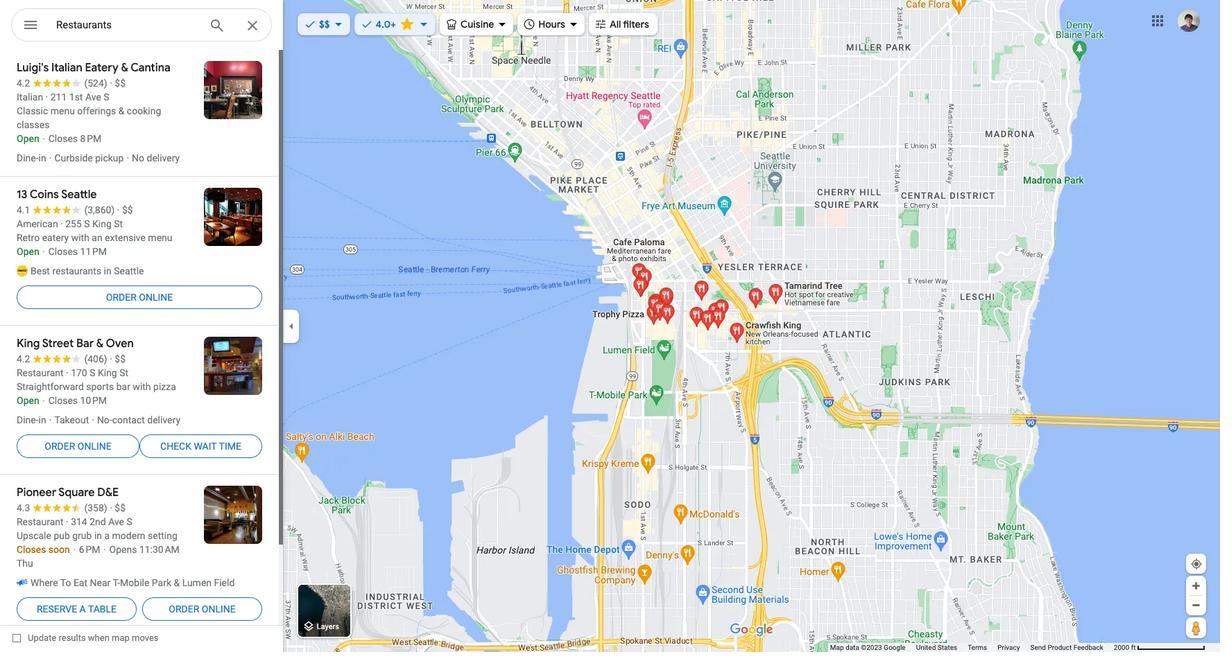 Task type: locate. For each thing, give the bounding box(es) containing it.
1 vertical spatial online
[[78, 441, 111, 452]]

privacy
[[998, 644, 1020, 652]]

footer
[[830, 644, 1114, 653]]

ft
[[1131, 644, 1136, 652]]

results for restaurants feed
[[0, 50, 283, 638]]

1 horizontal spatial order
[[106, 292, 137, 303]]

0 vertical spatial order online
[[106, 292, 173, 303]]

order online link
[[17, 281, 262, 314], [17, 430, 139, 463], [142, 593, 262, 626]]

2 vertical spatial order online link
[[142, 593, 262, 626]]

footer inside google maps element
[[830, 644, 1114, 653]]

1 vertical spatial order
[[45, 441, 75, 452]]

footer containing map data ©2023 google
[[830, 644, 1114, 653]]

0 horizontal spatial online
[[78, 441, 111, 452]]

terms button
[[968, 644, 987, 653]]

all
[[610, 18, 621, 31]]

$$ button
[[298, 9, 350, 40]]

update
[[28, 633, 56, 644]]

check wait time
[[160, 441, 241, 452]]

moves
[[132, 633, 159, 644]]

online
[[139, 292, 173, 303], [78, 441, 111, 452], [202, 604, 236, 615]]

2 horizontal spatial order
[[169, 604, 199, 615]]

time
[[219, 441, 241, 452]]

product
[[1048, 644, 1072, 652]]

None field
[[56, 17, 198, 33]]

collapse side panel image
[[284, 319, 299, 334]]

0 vertical spatial online
[[139, 292, 173, 303]]

privacy button
[[998, 644, 1020, 653]]

layers
[[317, 623, 339, 632]]

reserve a table link
[[17, 593, 137, 626]]

map data ©2023 google
[[830, 644, 906, 652]]

order online for order online link to the middle
[[45, 441, 111, 452]]

2 horizontal spatial online
[[202, 604, 236, 615]]

2 vertical spatial order
[[169, 604, 199, 615]]

1 vertical spatial order online
[[45, 441, 111, 452]]

1 vertical spatial order online link
[[17, 430, 139, 463]]

zoom out image
[[1191, 601, 1202, 611]]

filters
[[623, 18, 649, 31]]

2000
[[1114, 644, 1130, 652]]

cuisine
[[461, 18, 494, 31]]

none field inside "restaurants" 'field'
[[56, 17, 198, 33]]

 search field
[[11, 8, 272, 44]]

wait
[[194, 441, 217, 452]]

2 vertical spatial order online
[[169, 604, 236, 615]]

zoom in image
[[1191, 581, 1202, 592]]

google maps element
[[0, 0, 1220, 653]]

united
[[916, 644, 936, 652]]

results
[[59, 633, 86, 644]]

send product feedback button
[[1031, 644, 1104, 653]]

show street view coverage image
[[1186, 618, 1206, 639]]

order
[[106, 292, 137, 303], [45, 441, 75, 452], [169, 604, 199, 615]]

order online
[[106, 292, 173, 303], [45, 441, 111, 452], [169, 604, 236, 615]]

2 vertical spatial online
[[202, 604, 236, 615]]

show your location image
[[1190, 558, 1203, 571]]

feedback
[[1074, 644, 1104, 652]]

order online for the top order online link
[[106, 292, 173, 303]]

map
[[112, 633, 130, 644]]

google account: nolan park  
(nolan.park@adept.ai) image
[[1178, 9, 1200, 32]]

1 horizontal spatial online
[[139, 292, 173, 303]]

data
[[846, 644, 859, 652]]

0 vertical spatial order
[[106, 292, 137, 303]]

states
[[938, 644, 957, 652]]



Task type: describe. For each thing, give the bounding box(es) containing it.
send
[[1031, 644, 1046, 652]]

check wait time link
[[139, 430, 262, 463]]

all filters
[[610, 18, 649, 31]]

online for the top order online link
[[139, 292, 173, 303]]

©2023
[[861, 644, 882, 652]]

cuisine button
[[440, 9, 514, 40]]

0 vertical spatial order online link
[[17, 281, 262, 314]]

united states
[[916, 644, 957, 652]]

table
[[88, 604, 117, 615]]

2000 ft button
[[1114, 644, 1206, 652]]

reserve
[[37, 604, 77, 615]]

0 horizontal spatial order
[[45, 441, 75, 452]]

online for bottommost order online link
[[202, 604, 236, 615]]

hours button
[[518, 9, 585, 40]]

united states button
[[916, 644, 957, 653]]

update results when map moves
[[28, 633, 159, 644]]

$$
[[319, 18, 330, 31]]

google
[[884, 644, 906, 652]]

map
[[830, 644, 844, 652]]


[[22, 15, 39, 35]]

reserve a table
[[37, 604, 117, 615]]

a
[[79, 604, 86, 615]]

4.0+
[[376, 18, 396, 31]]

Update results when map moves checkbox
[[12, 630, 159, 647]]

2000 ft
[[1114, 644, 1136, 652]]

check
[[160, 441, 191, 452]]

when
[[88, 633, 109, 644]]

all filters button
[[589, 9, 657, 40]]

4.0+ button
[[354, 9, 436, 40]]

hours
[[539, 18, 565, 31]]

 button
[[11, 8, 50, 44]]

order online for bottommost order online link
[[169, 604, 236, 615]]

send product feedback
[[1031, 644, 1104, 652]]

online for order online link to the middle
[[78, 441, 111, 452]]

Restaurants field
[[11, 8, 272, 42]]

terms
[[968, 644, 987, 652]]



Task type: vqa. For each thing, say whether or not it's contained in the screenshot.
carry-
no



